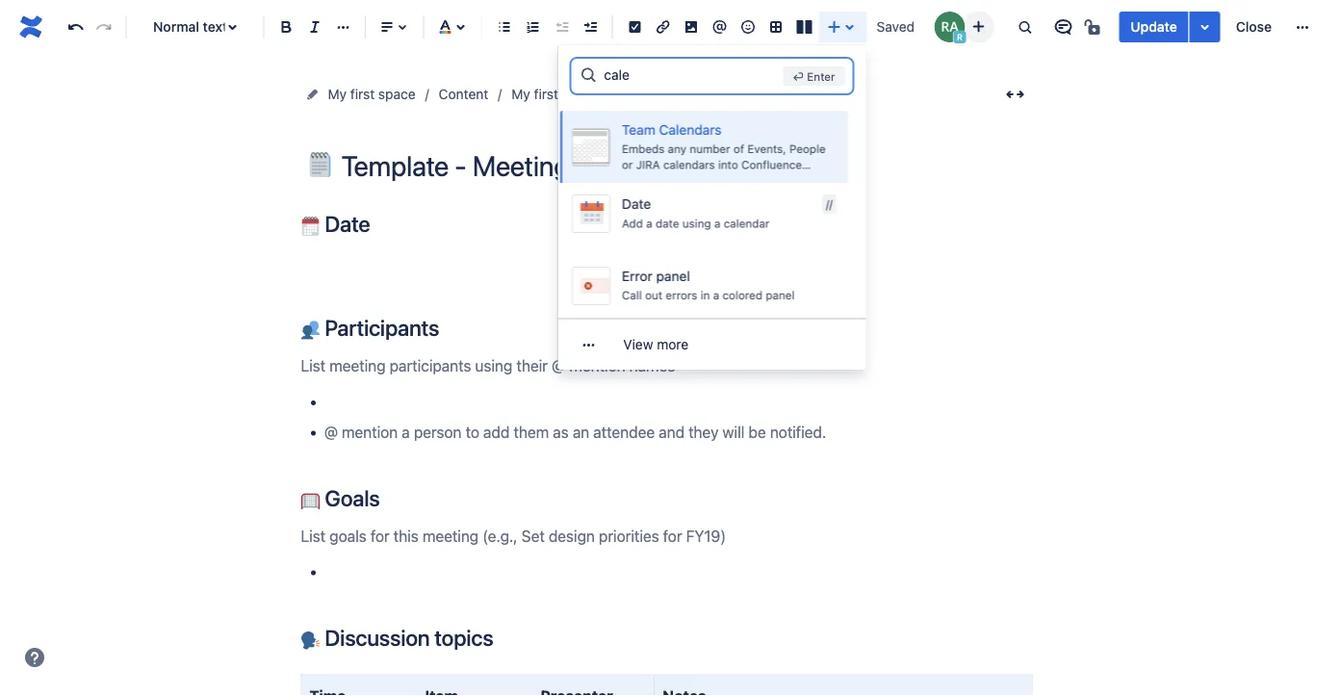 Task type: describe. For each thing, give the bounding box(es) containing it.
notes
[[747, 86, 782, 102]]

mention image
[[708, 15, 731, 39]]

Main content area, start typing to enter text. text field
[[289, 211, 1044, 696]]

of
[[733, 142, 744, 156]]

⏎
[[793, 69, 804, 83]]

my for first my first space link from right
[[512, 86, 530, 102]]

emoji image
[[737, 15, 760, 39]]

make page full-width image
[[1004, 83, 1027, 106]]

:speaking_head: image
[[301, 631, 320, 650]]

error panel call out errors in a colored panel
[[622, 268, 794, 302]]

content link
[[439, 83, 489, 106]]

any
[[667, 142, 686, 156]]

1 vertical spatial panel
[[765, 289, 794, 302]]

saved
[[877, 19, 915, 35]]

normal text button
[[134, 6, 256, 48]]

//
[[826, 197, 832, 211]]

close
[[1236, 19, 1272, 35]]

action item image
[[623, 15, 647, 39]]

team
[[622, 122, 655, 138]]

calendar
[[723, 217, 769, 230]]

link image
[[652, 15, 675, 39]]

jira
[[636, 158, 660, 171]]

-
[[683, 86, 689, 102]]

confluence image
[[15, 12, 46, 42]]

first for first my first space link from right
[[534, 86, 559, 102]]

my for 2nd my first space link from right
[[328, 86, 347, 102]]

normal
[[153, 19, 199, 35]]

space for 2nd my first space link from right
[[378, 86, 416, 102]]

:speaking_head: image
[[301, 631, 320, 650]]

events,
[[747, 142, 786, 156]]

table image
[[765, 15, 788, 39]]

date inside the main content area, start typing to enter text. text box
[[320, 211, 370, 237]]

using
[[682, 217, 711, 230]]

topics
[[435, 625, 494, 651]]

2 my first space from the left
[[512, 86, 599, 102]]

goals
[[320, 485, 380, 511]]

a right using at the top
[[714, 217, 720, 230]]

normal text
[[153, 19, 227, 35]]

add for add header image
[[467, 120, 492, 136]]

move this page image
[[305, 87, 320, 102]]

view
[[623, 337, 653, 352]]

into
[[718, 158, 738, 171]]

1 horizontal spatial date
[[622, 196, 651, 212]]

italic ⌘i image
[[304, 15, 327, 39]]

template - meeting notes
[[623, 86, 782, 102]]

redo ⌘⇧z image
[[92, 15, 116, 39]]

help image
[[23, 646, 46, 669]]

1 my first space link from the left
[[328, 83, 416, 106]]

call
[[622, 289, 642, 302]]

meeting
[[693, 86, 744, 102]]

content
[[439, 86, 489, 102]]

calendars
[[659, 122, 721, 138]]

advanced search image
[[579, 65, 598, 85]]

0 vertical spatial panel
[[656, 268, 690, 284]]

errors
[[665, 289, 697, 302]]

people
[[789, 142, 825, 156]]

:notepad_spiral: image
[[308, 152, 333, 177]]

calendars
[[663, 158, 715, 171]]

layouts image
[[793, 15, 816, 39]]

view more button
[[558, 326, 866, 364]]

header
[[496, 120, 540, 136]]

indent tab image
[[579, 15, 602, 39]]



Task type: locate. For each thing, give the bounding box(es) containing it.
0 horizontal spatial first
[[350, 86, 375, 102]]

0 horizontal spatial add
[[467, 120, 492, 136]]

2 space from the left
[[562, 86, 599, 102]]

space
[[378, 86, 416, 102], [562, 86, 599, 102]]

0 horizontal spatial date
[[320, 211, 370, 237]]

participants
[[320, 315, 439, 341]]

1 horizontal spatial my
[[512, 86, 530, 102]]

add down content link
[[467, 120, 492, 136]]

comment icon image
[[1052, 15, 1075, 39]]

add inside button
[[467, 120, 492, 136]]

Give this page a title text field
[[341, 150, 1033, 182]]

my first space right move this page image
[[328, 86, 416, 102]]

2 first from the left
[[534, 86, 559, 102]]

text
[[203, 19, 227, 35]]

panel
[[656, 268, 690, 284], [765, 289, 794, 302]]

2 my first space link from the left
[[512, 83, 599, 106]]

date down content.
[[622, 196, 651, 212]]

date
[[622, 196, 651, 212], [320, 211, 370, 237]]

add
[[467, 120, 492, 136], [622, 217, 643, 230]]

0 vertical spatial add
[[467, 120, 492, 136]]

more image
[[1292, 15, 1315, 39]]

0 horizontal spatial space
[[378, 86, 416, 102]]

1 horizontal spatial add
[[622, 217, 643, 230]]

panel up errors
[[656, 268, 690, 284]]

my first space up image
[[512, 86, 599, 102]]

:calendar_spiral: image
[[301, 217, 320, 236], [301, 217, 320, 236]]

more
[[657, 337, 689, 352]]

template - meeting notes link
[[623, 83, 782, 106]]

1 horizontal spatial panel
[[765, 289, 794, 302]]

or
[[622, 158, 632, 171]]

1 horizontal spatial my first space link
[[512, 83, 599, 106]]

add a date using a calendar
[[622, 217, 769, 230]]

enter
[[807, 69, 835, 83]]

1 horizontal spatial first
[[534, 86, 559, 102]]

a left the date
[[646, 217, 652, 230]]

update button
[[1119, 12, 1189, 42]]

1 space from the left
[[378, 86, 416, 102]]

⏎ enter
[[793, 69, 835, 83]]

1 vertical spatial add
[[622, 217, 643, 230]]

confluence image
[[15, 12, 46, 42]]

search field
[[604, 57, 776, 92]]

my up header
[[512, 86, 530, 102]]

space for first my first space link from right
[[562, 86, 599, 102]]

my
[[328, 86, 347, 102], [512, 86, 530, 102]]

:goal: image
[[301, 491, 320, 510], [301, 491, 320, 510]]

1 first from the left
[[350, 86, 375, 102]]

first
[[350, 86, 375, 102], [534, 86, 559, 102]]

add left the date
[[622, 217, 643, 230]]

first up image
[[534, 86, 559, 102]]

discussion topics
[[320, 625, 494, 651]]

image
[[544, 120, 582, 136]]

0 horizontal spatial my first space
[[328, 86, 416, 102]]

team calendars embeds any number of events, people or jira calendars into confluence content.
[[622, 122, 825, 187]]

panel right colored on the right top
[[765, 289, 794, 302]]

my first space link
[[328, 83, 416, 106], [512, 83, 599, 106]]

no restrictions image
[[1083, 15, 1106, 39]]

space left 'content'
[[378, 86, 416, 102]]

error
[[622, 268, 652, 284]]

1 horizontal spatial space
[[562, 86, 599, 102]]

colored
[[722, 289, 762, 302]]

adjust update settings image
[[1194, 15, 1217, 39]]

a
[[646, 217, 652, 230], [714, 217, 720, 230], [713, 289, 719, 302]]

0 horizontal spatial panel
[[656, 268, 690, 284]]

first right move this page image
[[350, 86, 375, 102]]

:busts_in_silhouette: image
[[301, 321, 320, 340], [301, 321, 320, 340]]

content.
[[622, 174, 666, 187]]

2 my from the left
[[512, 86, 530, 102]]

1 my from the left
[[328, 86, 347, 102]]

my right move this page image
[[328, 86, 347, 102]]

a inside error panel call out errors in a colored panel
[[713, 289, 719, 302]]

my first space link right move this page image
[[328, 83, 416, 106]]

add for add a date using a calendar
[[622, 217, 643, 230]]

undo ⌘z image
[[64, 15, 87, 39]]

discussion
[[325, 625, 430, 651]]

:notepad_spiral: image
[[308, 152, 333, 177]]

update
[[1131, 19, 1178, 35]]

embeds
[[622, 142, 664, 156]]

bold ⌘b image
[[275, 15, 298, 39]]

bullet list ⌘⇧8 image
[[493, 15, 516, 39]]

ruby anderson image
[[935, 12, 965, 42]]

invite to edit image
[[967, 15, 990, 38]]

view more
[[623, 337, 689, 352]]

close button
[[1225, 12, 1284, 42]]

align left image
[[375, 15, 399, 39]]

out
[[645, 289, 662, 302]]

more formatting image
[[332, 15, 355, 39]]

date
[[655, 217, 679, 230]]

add image, video, or file image
[[680, 15, 703, 39]]

1 my first space from the left
[[328, 86, 416, 102]]

0 horizontal spatial my first space link
[[328, 83, 416, 106]]

a right in
[[713, 289, 719, 302]]

first for 2nd my first space link from right
[[350, 86, 375, 102]]

space down advanced search image
[[562, 86, 599, 102]]

my first space
[[328, 86, 416, 102], [512, 86, 599, 102]]

0 horizontal spatial my
[[328, 86, 347, 102]]

numbered list ⌘⇧7 image
[[522, 15, 545, 39]]

date down :notepad_spiral: icon
[[320, 211, 370, 237]]

outdent ⇧tab image
[[550, 15, 573, 39]]

number
[[689, 142, 730, 156]]

add header image
[[467, 120, 582, 136]]

1 horizontal spatial my first space
[[512, 86, 599, 102]]

add header image button
[[436, 117, 594, 140]]

find and replace image
[[1014, 15, 1037, 39]]

my first space link up image
[[512, 83, 599, 106]]

template
[[623, 86, 680, 102]]

in
[[700, 289, 710, 302]]

confluence
[[741, 158, 802, 171]]



Task type: vqa. For each thing, say whether or not it's contained in the screenshot.
right IT
no



